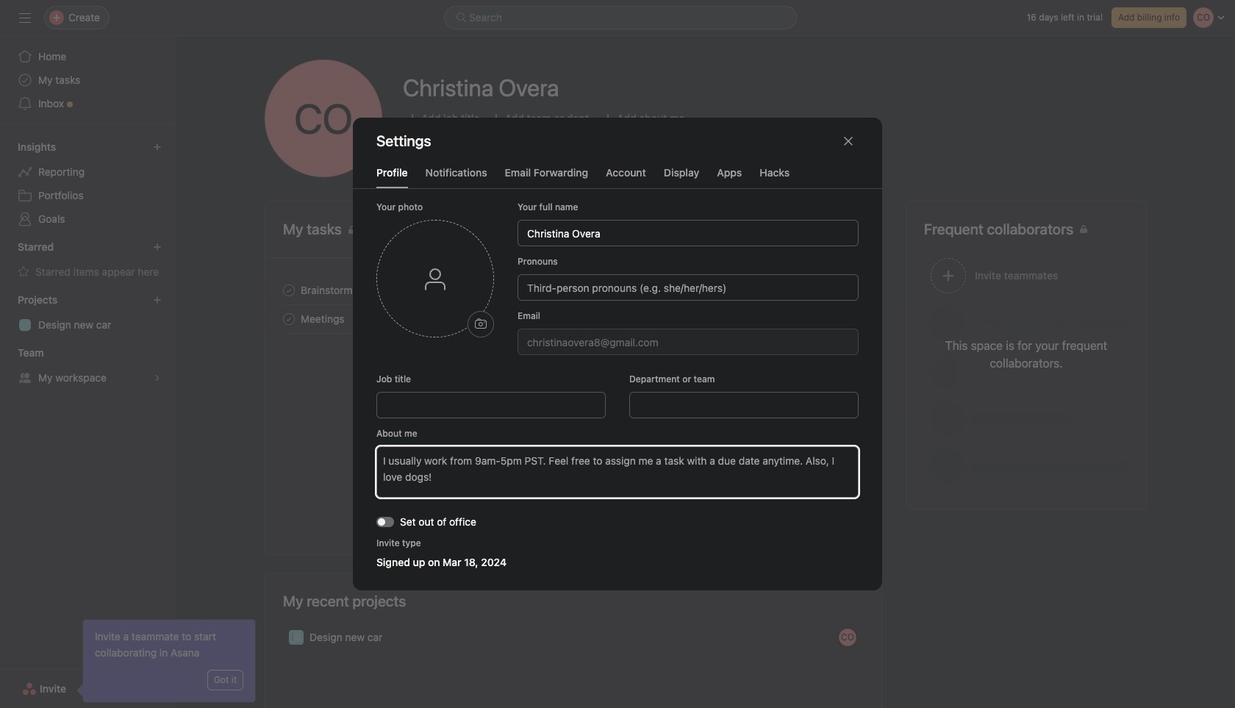 Task type: vqa. For each thing, say whether or not it's contained in the screenshot.
first "Add Task…" row from the bottom of the page
no



Task type: describe. For each thing, give the bounding box(es) containing it.
teams element
[[0, 340, 177, 393]]

hide sidebar image
[[19, 12, 31, 24]]

global element
[[0, 36, 177, 124]]

Mark complete checkbox
[[280, 281, 298, 299]]

insights element
[[0, 134, 177, 234]]

starred element
[[0, 234, 177, 287]]

close this dialog image
[[843, 135, 855, 147]]

3 list item from the top
[[266, 624, 882, 652]]



Task type: locate. For each thing, give the bounding box(es) containing it.
0 horizontal spatial upload new photo image
[[265, 60, 382, 177]]

dialog
[[353, 118, 883, 591]]

I usually work from 9am-5pm PST. Feel free to assign me a task with a due date anytime. Also, I love dogs! text field
[[377, 446, 859, 498]]

settings tab list
[[353, 165, 883, 189]]

None text field
[[377, 392, 606, 419], [630, 392, 859, 419], [377, 392, 606, 419], [630, 392, 859, 419]]

mark complete image for mark complete option
[[280, 310, 298, 328]]

1 vertical spatial mark complete image
[[280, 310, 298, 328]]

Mark complete checkbox
[[280, 310, 298, 328]]

1 mark complete image from the top
[[280, 281, 298, 299]]

1 list item from the top
[[266, 276, 882, 305]]

list box
[[444, 6, 797, 29]]

0 vertical spatial mark complete image
[[280, 281, 298, 299]]

2 mark complete image from the top
[[280, 310, 298, 328]]

0 vertical spatial upload new photo image
[[265, 60, 382, 177]]

Third-person pronouns (e.g. she/her/hers) text field
[[518, 274, 859, 301]]

mark complete image down mark complete checkbox
[[280, 310, 298, 328]]

tooltip
[[79, 620, 255, 702]]

mark complete image
[[280, 281, 298, 299], [280, 310, 298, 328]]

1 vertical spatial upload new photo image
[[475, 319, 487, 330]]

2 list item from the top
[[266, 305, 882, 333]]

projects element
[[0, 287, 177, 340]]

mark complete image up mark complete option
[[280, 281, 298, 299]]

list image
[[292, 633, 301, 642]]

switch
[[377, 517, 394, 527]]

list item
[[266, 276, 882, 305], [266, 305, 882, 333], [266, 624, 882, 652]]

upload new photo image
[[265, 60, 382, 177], [475, 319, 487, 330]]

1 horizontal spatial upload new photo image
[[475, 319, 487, 330]]

mark complete image for mark complete checkbox
[[280, 281, 298, 299]]

None text field
[[518, 220, 859, 246], [518, 329, 859, 355], [518, 220, 859, 246], [518, 329, 859, 355]]



